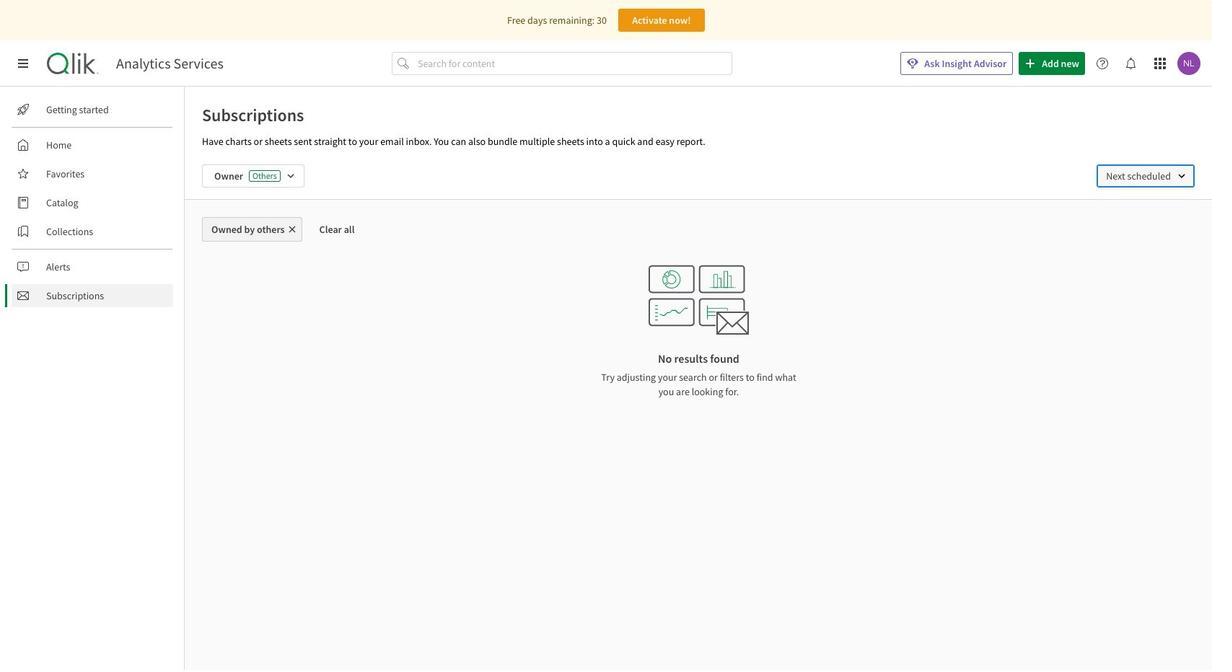 Task type: vqa. For each thing, say whether or not it's contained in the screenshot.
Navigation pane element
yes



Task type: locate. For each thing, give the bounding box(es) containing it.
Search for content text field
[[415, 52, 733, 75]]

analytics services element
[[116, 55, 224, 72]]

navigation pane element
[[0, 92, 184, 313]]

noah lott image
[[1178, 52, 1201, 75]]

None field
[[1098, 165, 1196, 188]]



Task type: describe. For each thing, give the bounding box(es) containing it.
close sidebar menu image
[[17, 58, 29, 69]]

none field inside filters region
[[1098, 165, 1196, 188]]

filters region
[[185, 153, 1213, 199]]



